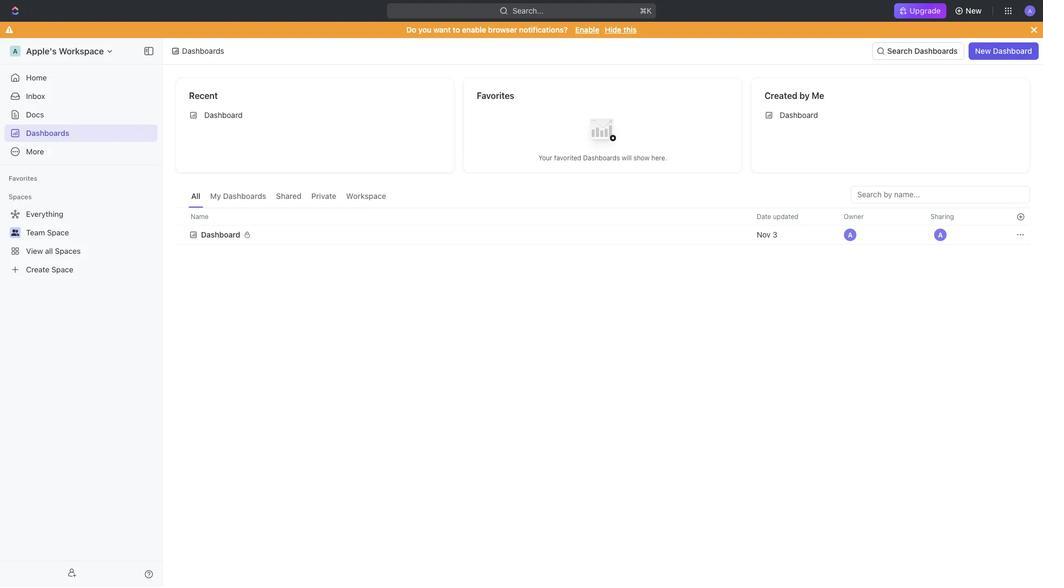 Task type: describe. For each thing, give the bounding box(es) containing it.
team space
[[26, 228, 69, 237]]

all
[[191, 192, 201, 201]]

dashboard down recent
[[204, 111, 243, 120]]

team
[[26, 228, 45, 237]]

workspace button
[[344, 186, 389, 208]]

dashboard link for recent
[[185, 107, 446, 124]]

more
[[26, 147, 44, 156]]

upgrade link
[[895, 3, 947, 18]]

favorites button
[[4, 172, 42, 185]]

dashboards inside 'button'
[[915, 46, 959, 55]]

inbox
[[26, 92, 45, 101]]

apple, , element inside a button
[[935, 228, 948, 241]]

notifications?
[[520, 25, 568, 34]]

shared
[[276, 192, 302, 201]]

docs
[[26, 110, 44, 119]]

search
[[888, 46, 913, 55]]

my
[[210, 192, 221, 201]]

view
[[26, 247, 43, 256]]

tree inside "sidebar" navigation
[[4, 206, 158, 278]]

a for second apple, , element from right
[[849, 231, 853, 239]]

all
[[45, 247, 53, 256]]

shared button
[[274, 186, 304, 208]]

workspace inside button
[[346, 192, 386, 201]]

space for create space
[[52, 265, 73, 274]]

home
[[26, 73, 47, 82]]

home link
[[4, 69, 158, 86]]

favorites inside button
[[9, 175, 37, 182]]

your
[[539, 154, 553, 162]]

dashboards up recent
[[182, 46, 224, 55]]

recent
[[189, 91, 218, 101]]

dashboard link for created by me
[[761, 107, 1022, 124]]

team space link
[[26, 224, 156, 241]]

date
[[757, 213, 772, 220]]

user group image
[[11, 229, 19, 236]]

view all spaces link
[[4, 243, 156, 260]]

nov
[[757, 230, 771, 239]]

search dashboards
[[888, 46, 959, 55]]

new dashboard
[[976, 46, 1033, 55]]

enable
[[576, 25, 600, 34]]

my dashboards
[[210, 192, 266, 201]]

apple's
[[26, 46, 57, 56]]

dashboard down name on the left top of the page
[[201, 230, 240, 239]]

create
[[26, 265, 49, 274]]

inbox link
[[4, 88, 158, 105]]

new for new dashboard
[[976, 46, 992, 55]]

table containing dashboard
[[176, 208, 1031, 246]]

apple's workspace
[[26, 46, 104, 56]]

private
[[312, 192, 337, 201]]

upgrade
[[910, 6, 942, 15]]

spaces inside 'view all spaces' link
[[55, 247, 81, 256]]



Task type: vqa. For each thing, say whether or not it's contained in the screenshot.
enable
yes



Task type: locate. For each thing, give the bounding box(es) containing it.
date updated
[[757, 213, 799, 220]]

sidebar navigation
[[0, 38, 165, 587]]

browser
[[489, 25, 518, 34]]

docs link
[[4, 106, 158, 123]]

space up view all spaces
[[47, 228, 69, 237]]

search dashboards button
[[873, 42, 965, 60]]

0 horizontal spatial workspace
[[59, 46, 104, 56]]

everything link
[[4, 206, 156, 223]]

favorited
[[555, 154, 582, 162]]

dashboards inside button
[[223, 192, 266, 201]]

enable
[[462, 25, 487, 34]]

private button
[[309, 186, 339, 208]]

show
[[634, 154, 650, 162]]

created
[[765, 91, 798, 101]]

1 horizontal spatial favorites
[[477, 91, 515, 101]]

dashboards link
[[4, 125, 158, 142]]

dashboard down a dropdown button
[[994, 46, 1033, 55]]

by
[[800, 91, 810, 101]]

my dashboards button
[[208, 186, 269, 208]]

here.
[[652, 154, 668, 162]]

a for apple, , element inside the a button
[[939, 231, 944, 239]]

all button
[[189, 186, 203, 208]]

space
[[47, 228, 69, 237], [52, 265, 73, 274]]

a inside navigation
[[13, 47, 18, 55]]

1 horizontal spatial workspace
[[346, 192, 386, 201]]

0 vertical spatial favorites
[[477, 91, 515, 101]]

more button
[[4, 143, 158, 160]]

tree containing everything
[[4, 206, 158, 278]]

1 vertical spatial space
[[52, 265, 73, 274]]

new dashboard button
[[969, 42, 1040, 60]]

apple's workspace, , element
[[10, 46, 21, 57]]

new down new button
[[976, 46, 992, 55]]

sharing
[[931, 213, 955, 220]]

1 vertical spatial new
[[976, 46, 992, 55]]

hide
[[605, 25, 622, 34]]

view all spaces
[[26, 247, 81, 256]]

0 vertical spatial new
[[967, 6, 983, 15]]

dashboards left will
[[584, 154, 621, 162]]

1 horizontal spatial apple, , element
[[935, 228, 948, 241]]

created by me
[[765, 91, 825, 101]]

spaces down favorites button
[[9, 193, 32, 201]]

0 horizontal spatial dashboard link
[[185, 107, 446, 124]]

new for new
[[967, 6, 983, 15]]

1 horizontal spatial spaces
[[55, 247, 81, 256]]

owner
[[844, 213, 865, 220]]

row containing dashboard
[[176, 224, 1031, 246]]

0 vertical spatial workspace
[[59, 46, 104, 56]]

1 vertical spatial workspace
[[346, 192, 386, 201]]

tree
[[4, 206, 158, 278]]

apple, , element down owner
[[844, 228, 857, 241]]

1 vertical spatial spaces
[[55, 247, 81, 256]]

table
[[176, 208, 1031, 246]]

a inside dropdown button
[[1029, 7, 1033, 14]]

⌘k
[[640, 6, 652, 15]]

updated
[[774, 213, 799, 220]]

me
[[812, 91, 825, 101]]

2 dashboard link from the left
[[761, 107, 1022, 124]]

to
[[453, 25, 460, 34]]

new
[[967, 6, 983, 15], [976, 46, 992, 55]]

dashboard link
[[185, 107, 446, 124], [761, 107, 1022, 124]]

workspace
[[59, 46, 104, 56], [346, 192, 386, 201]]

apple, , element down sharing
[[935, 228, 948, 241]]

spaces
[[9, 193, 32, 201], [55, 247, 81, 256]]

0 horizontal spatial favorites
[[9, 175, 37, 182]]

1 row from the top
[[176, 208, 1031, 226]]

will
[[622, 154, 632, 162]]

name
[[191, 213, 209, 220]]

you
[[419, 25, 432, 34]]

date updated button
[[751, 208, 806, 225]]

spaces right all
[[55, 247, 81, 256]]

0 vertical spatial spaces
[[9, 193, 32, 201]]

0 vertical spatial space
[[47, 228, 69, 237]]

new button
[[951, 2, 989, 20]]

a up new dashboard
[[1029, 7, 1033, 14]]

tab list containing all
[[189, 186, 389, 208]]

1 horizontal spatial dashboard link
[[761, 107, 1022, 124]]

row containing name
[[176, 208, 1031, 226]]

1 apple, , element from the left
[[844, 228, 857, 241]]

3
[[773, 230, 778, 239]]

0 horizontal spatial apple, , element
[[844, 228, 857, 241]]

space for team space
[[47, 228, 69, 237]]

2 row from the top
[[176, 224, 1031, 246]]

your favorited dashboards will show here.
[[539, 154, 668, 162]]

nov 3
[[757, 230, 778, 239]]

workspace right the private
[[346, 192, 386, 201]]

dashboard button
[[189, 224, 744, 246], [189, 224, 258, 246]]

tab list
[[189, 186, 389, 208]]

dashboards right the search
[[915, 46, 959, 55]]

dashboards right the my
[[223, 192, 266, 201]]

a
[[1029, 7, 1033, 14], [13, 47, 18, 55], [849, 231, 853, 239], [939, 231, 944, 239]]

a for apple's workspace, , element
[[13, 47, 18, 55]]

dashboard down created by me
[[780, 111, 819, 120]]

search...
[[513, 6, 544, 15]]

dashboards up more
[[26, 129, 69, 138]]

everything
[[26, 210, 63, 219]]

do
[[407, 25, 417, 34]]

do you want to enable browser notifications? enable hide this
[[407, 25, 637, 34]]

dashboard inside button
[[994, 46, 1033, 55]]

1 vertical spatial favorites
[[9, 175, 37, 182]]

space down view all spaces
[[52, 265, 73, 274]]

a button
[[931, 225, 951, 245]]

dashboard
[[994, 46, 1033, 55], [204, 111, 243, 120], [780, 111, 819, 120], [201, 230, 240, 239]]

row
[[176, 208, 1031, 226], [176, 224, 1031, 246]]

new right upgrade
[[967, 6, 983, 15]]

create space link
[[4, 261, 156, 278]]

Search by name... text field
[[858, 187, 1024, 203]]

this
[[624, 25, 637, 34]]

favorites
[[477, 91, 515, 101], [9, 175, 37, 182]]

a down sharing
[[939, 231, 944, 239]]

a inside button
[[939, 231, 944, 239]]

workspace up home link
[[59, 46, 104, 56]]

want
[[434, 25, 451, 34]]

2 apple, , element from the left
[[935, 228, 948, 241]]

1 dashboard link from the left
[[185, 107, 446, 124]]

dashboards
[[182, 46, 224, 55], [915, 46, 959, 55], [26, 129, 69, 138], [584, 154, 621, 162], [223, 192, 266, 201]]

dashboards inside "sidebar" navigation
[[26, 129, 69, 138]]

a down owner
[[849, 231, 853, 239]]

no favorited dashboards image
[[582, 110, 625, 154]]

workspace inside "sidebar" navigation
[[59, 46, 104, 56]]

a button
[[1022, 2, 1040, 20]]

a left apple's
[[13, 47, 18, 55]]

create space
[[26, 265, 73, 274]]

0 horizontal spatial spaces
[[9, 193, 32, 201]]

apple, , element
[[844, 228, 857, 241], [935, 228, 948, 241]]



